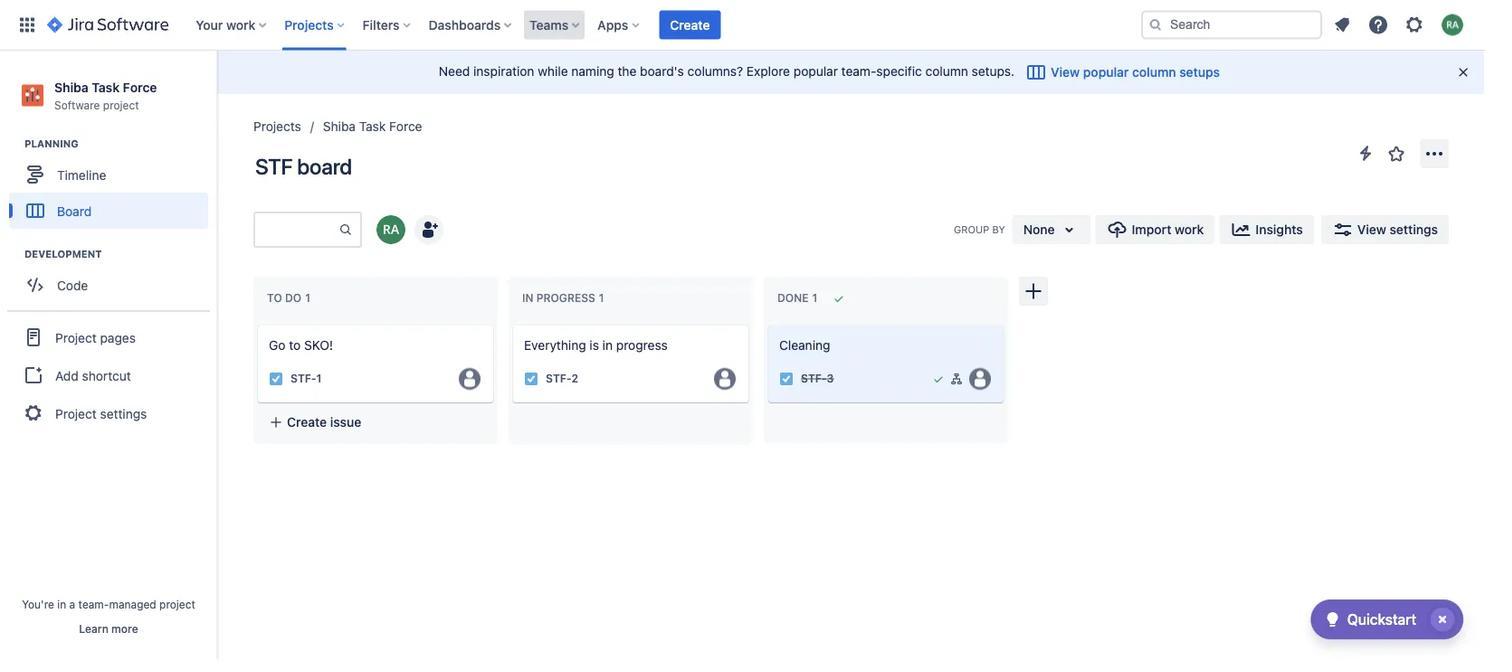 Task type: vqa. For each thing, say whether or not it's contained in the screenshot.
rightmost project
yes



Task type: locate. For each thing, give the bounding box(es) containing it.
force inside shiba task force software project
[[123, 80, 157, 95]]

stf-1
[[291, 373, 322, 385]]

more
[[111, 623, 138, 635]]

project
[[103, 98, 139, 111], [159, 598, 195, 611]]

project up add
[[55, 330, 97, 345]]

0 vertical spatial create
[[670, 17, 710, 32]]

project for project pages
[[55, 330, 97, 345]]

0 vertical spatial work
[[226, 17, 255, 32]]

column left setups on the top of page
[[1132, 65, 1176, 80]]

1 horizontal spatial shiba
[[323, 119, 356, 134]]

0 horizontal spatial team-
[[78, 598, 109, 611]]

shiba task force software project
[[54, 80, 157, 111]]

0 horizontal spatial force
[[123, 80, 157, 95]]

create issue image down 'done'
[[758, 313, 779, 335]]

insights button
[[1220, 215, 1314, 244]]

code
[[57, 278, 88, 293]]

1 create issue image from the left
[[502, 313, 524, 335]]

1 horizontal spatial view
[[1358, 222, 1387, 237]]

dismiss image
[[1456, 65, 1471, 80]]

software
[[54, 98, 100, 111]]

development group
[[9, 247, 216, 309]]

1 vertical spatial work
[[1175, 222, 1204, 237]]

1 horizontal spatial task
[[359, 119, 386, 134]]

1 horizontal spatial work
[[1175, 222, 1204, 237]]

naming
[[571, 64, 614, 78]]

done element
[[778, 292, 821, 305]]

view inside button
[[1051, 65, 1080, 80]]

stf- inside "link"
[[546, 373, 572, 385]]

0 horizontal spatial unassigned image
[[714, 368, 736, 390]]

unassigned image
[[459, 368, 481, 390]]

settings down add shortcut button on the bottom of page
[[100, 406, 147, 421]]

settings down "star stf board" image
[[1390, 222, 1438, 237]]

stf- down the everything
[[546, 373, 572, 385]]

1 vertical spatial force
[[389, 119, 422, 134]]

create up the columns?
[[670, 17, 710, 32]]

shiba inside shiba task force software project
[[54, 80, 88, 95]]

projects up stf
[[253, 119, 301, 134]]

a
[[69, 598, 75, 611]]

1 stf- from the left
[[291, 373, 316, 385]]

1 vertical spatial create
[[287, 415, 327, 430]]

projects left "filters" at the left top of the page
[[284, 17, 334, 32]]

timeline link
[[9, 157, 208, 193]]

Search field
[[1141, 10, 1322, 39]]

0 vertical spatial team-
[[842, 64, 877, 78]]

planning image
[[3, 133, 24, 155]]

1 horizontal spatial force
[[389, 119, 422, 134]]

2 project from the top
[[55, 406, 97, 421]]

1 horizontal spatial create
[[670, 17, 710, 32]]

settings inside view settings button
[[1390, 222, 1438, 237]]

view
[[1051, 65, 1080, 80], [1358, 222, 1387, 237]]

0 vertical spatial project
[[55, 330, 97, 345]]

shiba up software on the top
[[54, 80, 88, 95]]

the
[[618, 64, 637, 78]]

group
[[7, 311, 210, 439]]

2 horizontal spatial stf-
[[801, 373, 827, 385]]

work right your
[[226, 17, 255, 32]]

0 horizontal spatial stf-
[[291, 373, 316, 385]]

work
[[226, 17, 255, 32], [1175, 222, 1204, 237]]

0 horizontal spatial view
[[1051, 65, 1080, 80]]

1 vertical spatial view
[[1358, 222, 1387, 237]]

insights image
[[1231, 219, 1252, 241]]

specific
[[877, 64, 922, 78]]

1 horizontal spatial task image
[[779, 372, 794, 386]]

in
[[522, 292, 534, 305]]

2 stf- from the left
[[546, 373, 572, 385]]

2 task image from the left
[[779, 372, 794, 386]]

banner
[[0, 0, 1485, 51]]

stf-1 link
[[291, 371, 322, 387]]

jira software image
[[47, 14, 169, 36], [47, 14, 169, 36]]

create issue image for everything is in progress
[[502, 313, 524, 335]]

create issue image
[[502, 313, 524, 335], [758, 313, 779, 335]]

stf- right task icon
[[291, 373, 316, 385]]

2 create issue image from the left
[[758, 313, 779, 335]]

task image left the stf-3 link on the bottom right
[[779, 372, 794, 386]]

popular
[[794, 64, 838, 78], [1083, 65, 1129, 80]]

1 vertical spatial shiba
[[323, 119, 356, 134]]

task image
[[524, 372, 539, 386], [779, 372, 794, 386]]

task inside shiba task force software project
[[92, 80, 120, 95]]

0 of 1 child issues complete image
[[950, 372, 964, 386], [950, 372, 964, 386]]

create column image
[[1023, 281, 1045, 302]]

1 horizontal spatial team-
[[842, 64, 877, 78]]

create for create
[[670, 17, 710, 32]]

star stf board image
[[1386, 143, 1408, 165]]

learn more
[[79, 623, 138, 635]]

0 vertical spatial projects
[[284, 17, 334, 32]]

task image
[[269, 372, 283, 386]]

timeline
[[57, 167, 106, 182]]

project settings link
[[7, 394, 210, 434]]

setups.
[[972, 64, 1015, 78]]

1 horizontal spatial popular
[[1083, 65, 1129, 80]]

Search this board text field
[[255, 214, 339, 246]]

stf-2 link
[[546, 371, 579, 387]]

planning group
[[9, 137, 216, 235]]

dashboards button
[[423, 10, 519, 39]]

1 task image from the left
[[524, 372, 539, 386]]

1 vertical spatial settings
[[100, 406, 147, 421]]

work inside your work dropdown button
[[226, 17, 255, 32]]

1 horizontal spatial column
[[1132, 65, 1176, 80]]

project right managed
[[159, 598, 195, 611]]

1 horizontal spatial settings
[[1390, 222, 1438, 237]]

1 vertical spatial projects
[[253, 119, 301, 134]]

settings image
[[1404, 14, 1426, 36]]

create left issue
[[287, 415, 327, 430]]

work inside import work link
[[1175, 222, 1204, 237]]

teams
[[530, 17, 569, 32]]

progress
[[616, 338, 668, 353]]

project down add
[[55, 406, 97, 421]]

create inside create issue button
[[287, 415, 327, 430]]

view down automations menu button icon
[[1358, 222, 1387, 237]]

0 vertical spatial task
[[92, 80, 120, 95]]

issue
[[330, 415, 361, 430]]

team-
[[842, 64, 877, 78], [78, 598, 109, 611]]

0 vertical spatial shiba
[[54, 80, 88, 95]]

work for your work
[[226, 17, 255, 32]]

done image
[[931, 372, 946, 386], [931, 372, 946, 386]]

to
[[289, 338, 301, 353]]

0 horizontal spatial work
[[226, 17, 255, 32]]

force for shiba task force software project
[[123, 80, 157, 95]]

while
[[538, 64, 568, 78]]

1 horizontal spatial unassigned image
[[969, 368, 991, 390]]

stf-
[[291, 373, 316, 385], [546, 373, 572, 385], [801, 373, 827, 385]]

projects
[[284, 17, 334, 32], [253, 119, 301, 134]]

work right import
[[1175, 222, 1204, 237]]

1 project from the top
[[55, 330, 97, 345]]

shiba for shiba task force
[[323, 119, 356, 134]]

0 vertical spatial view
[[1051, 65, 1080, 80]]

insights
[[1256, 222, 1303, 237]]

add people image
[[418, 219, 440, 241]]

1 vertical spatial task
[[359, 119, 386, 134]]

0 vertical spatial project
[[103, 98, 139, 111]]

0 horizontal spatial task image
[[524, 372, 539, 386]]

1 horizontal spatial create issue image
[[758, 313, 779, 335]]

go
[[269, 338, 286, 353]]

1 horizontal spatial in
[[603, 338, 613, 353]]

1 vertical spatial project
[[55, 406, 97, 421]]

view inside button
[[1358, 222, 1387, 237]]

in right is
[[603, 338, 613, 353]]

project right software on the top
[[103, 98, 139, 111]]

inspiration
[[474, 64, 534, 78]]

shiba
[[54, 80, 88, 95], [323, 119, 356, 134]]

shiba task force link
[[323, 116, 422, 138]]

settings
[[1390, 222, 1438, 237], [100, 406, 147, 421]]

more image
[[1424, 143, 1446, 165]]

1 horizontal spatial project
[[159, 598, 195, 611]]

project pages
[[55, 330, 136, 345]]

view settings
[[1358, 222, 1438, 237]]

in
[[603, 338, 613, 353], [57, 598, 66, 611]]

create issue image down in
[[502, 313, 524, 335]]

work for import work
[[1175, 222, 1204, 237]]

planning
[[24, 138, 79, 150]]

create inside create button
[[670, 17, 710, 32]]

to do
[[267, 292, 302, 305]]

stf- down cleaning
[[801, 373, 827, 385]]

0 horizontal spatial create
[[287, 415, 327, 430]]

0 horizontal spatial popular
[[794, 64, 838, 78]]

0 horizontal spatial project
[[103, 98, 139, 111]]

task image for cleaning
[[779, 372, 794, 386]]

view right the setups.
[[1051, 65, 1080, 80]]

filters
[[363, 17, 400, 32]]

2
[[572, 373, 579, 385]]

task image left stf-2 "link"
[[524, 372, 539, 386]]

0 horizontal spatial task
[[92, 80, 120, 95]]

0 vertical spatial settings
[[1390, 222, 1438, 237]]

0 horizontal spatial settings
[[100, 406, 147, 421]]

create
[[670, 17, 710, 32], [287, 415, 327, 430]]

teams button
[[524, 10, 587, 39]]

none
[[1024, 222, 1055, 237]]

everything
[[524, 338, 586, 353]]

column left the setups.
[[926, 64, 968, 78]]

your work
[[196, 17, 255, 32]]

0 horizontal spatial in
[[57, 598, 66, 611]]

in left a on the bottom of page
[[57, 598, 66, 611]]

unassigned image
[[714, 368, 736, 390], [969, 368, 991, 390]]

0 horizontal spatial column
[[926, 64, 968, 78]]

projects link
[[253, 116, 301, 138]]

automations menu button icon image
[[1355, 143, 1377, 164]]

create for create issue
[[287, 415, 327, 430]]

0 vertical spatial force
[[123, 80, 157, 95]]

1 horizontal spatial stf-
[[546, 373, 572, 385]]

0 horizontal spatial create issue image
[[502, 313, 524, 335]]

settings inside project settings link
[[100, 406, 147, 421]]

column
[[926, 64, 968, 78], [1132, 65, 1176, 80]]

view settings button
[[1321, 215, 1449, 244]]

dismiss quickstart image
[[1428, 606, 1457, 635]]

force
[[123, 80, 157, 95], [389, 119, 422, 134]]

shiba up board
[[323, 119, 356, 134]]

settings for project settings
[[100, 406, 147, 421]]

check image
[[1322, 609, 1344, 631]]

1 unassigned image from the left
[[714, 368, 736, 390]]

add
[[55, 368, 79, 383]]

0 horizontal spatial shiba
[[54, 80, 88, 95]]

group by
[[954, 224, 1005, 235]]

1 vertical spatial team-
[[78, 598, 109, 611]]

projects inside popup button
[[284, 17, 334, 32]]

notifications image
[[1332, 14, 1353, 36]]

ruby anderson image
[[377, 215, 406, 244]]

your profile and settings image
[[1442, 14, 1464, 36]]



Task type: describe. For each thing, give the bounding box(es) containing it.
view for view settings
[[1358, 222, 1387, 237]]

shortcut
[[82, 368, 131, 383]]

stf- for is
[[546, 373, 572, 385]]

view popular column setups
[[1051, 65, 1220, 80]]

board
[[57, 203, 92, 218]]

1
[[316, 373, 322, 385]]

sko!
[[304, 338, 333, 353]]

need inspiration while naming the board's columns? explore popular team-specific column setups.
[[439, 64, 1015, 78]]

setups
[[1180, 65, 1220, 80]]

appswitcher icon image
[[16, 14, 38, 36]]

1 vertical spatial in
[[57, 598, 66, 611]]

settings for view settings
[[1390, 222, 1438, 237]]

code link
[[9, 267, 208, 303]]

projects for projects "link"
[[253, 119, 301, 134]]

done
[[778, 292, 809, 305]]

3 stf- from the left
[[801, 373, 827, 385]]

stf board
[[255, 154, 352, 179]]

by
[[992, 224, 1005, 235]]

task image for everything is in progress
[[524, 372, 539, 386]]

banner containing your work
[[0, 0, 1485, 51]]

filters button
[[357, 10, 418, 39]]

everything is in progress
[[524, 338, 668, 353]]

pages
[[100, 330, 136, 345]]

create issue
[[287, 415, 361, 430]]

projects for "projects" popup button
[[284, 17, 334, 32]]

group
[[954, 224, 990, 235]]

stf
[[255, 154, 293, 179]]

to do element
[[267, 292, 314, 305]]

columns?
[[688, 64, 743, 78]]

to
[[267, 292, 282, 305]]

stf-2
[[546, 373, 579, 385]]

stf- for to
[[291, 373, 316, 385]]

development
[[24, 249, 102, 260]]

dashboards
[[429, 17, 501, 32]]

import work
[[1132, 222, 1204, 237]]

you're in a team-managed project
[[22, 598, 195, 611]]

sidebar navigation image
[[197, 72, 237, 109]]

in progress
[[522, 292, 595, 305]]

is
[[590, 338, 599, 353]]

do
[[285, 292, 302, 305]]

board link
[[9, 193, 208, 229]]

create issue button
[[258, 406, 493, 439]]

cleaning
[[779, 338, 830, 353]]

primary element
[[11, 0, 1141, 50]]

managed
[[109, 598, 156, 611]]

task for shiba task force software project
[[92, 80, 120, 95]]

group containing project pages
[[7, 311, 210, 439]]

none button
[[1013, 215, 1091, 244]]

shiba for shiba task force software project
[[54, 80, 88, 95]]

3
[[827, 373, 834, 385]]

import image
[[1107, 219, 1128, 241]]

popular inside button
[[1083, 65, 1129, 80]]

view for view popular column setups
[[1051, 65, 1080, 80]]

projects button
[[279, 10, 352, 39]]

stf-3 link
[[801, 371, 834, 387]]

apps
[[598, 17, 629, 32]]

project for project settings
[[55, 406, 97, 421]]

0 vertical spatial in
[[603, 338, 613, 353]]

quickstart
[[1348, 611, 1417, 629]]

task for shiba task force
[[359, 119, 386, 134]]

create issue image
[[247, 313, 269, 335]]

add shortcut
[[55, 368, 131, 383]]

go to sko!
[[269, 338, 333, 353]]

apps button
[[592, 10, 647, 39]]

search image
[[1149, 18, 1163, 32]]

in progress element
[[522, 292, 608, 305]]

your
[[196, 17, 223, 32]]

learn
[[79, 623, 108, 635]]

import work link
[[1096, 215, 1215, 244]]

stf-3
[[801, 373, 834, 385]]

you're
[[22, 598, 54, 611]]

development image
[[3, 244, 24, 265]]

2 unassigned image from the left
[[969, 368, 991, 390]]

help image
[[1368, 14, 1389, 36]]

project pages link
[[7, 318, 210, 358]]

column inside button
[[1132, 65, 1176, 80]]

create issue image for cleaning
[[758, 313, 779, 335]]

board
[[297, 154, 352, 179]]

progress
[[537, 292, 595, 305]]

force for shiba task force
[[389, 119, 422, 134]]

create button
[[659, 10, 721, 39]]

add shortcut button
[[7, 358, 210, 394]]

your work button
[[190, 10, 274, 39]]

import
[[1132, 222, 1172, 237]]

project settings
[[55, 406, 147, 421]]

view popular column setups button
[[1015, 58, 1231, 87]]

quickstart button
[[1311, 600, 1464, 640]]

1 vertical spatial project
[[159, 598, 195, 611]]

learn more button
[[79, 622, 138, 636]]

shiba task force
[[323, 119, 422, 134]]

project inside shiba task force software project
[[103, 98, 139, 111]]

board's
[[640, 64, 684, 78]]

need
[[439, 64, 470, 78]]

explore
[[747, 64, 790, 78]]



